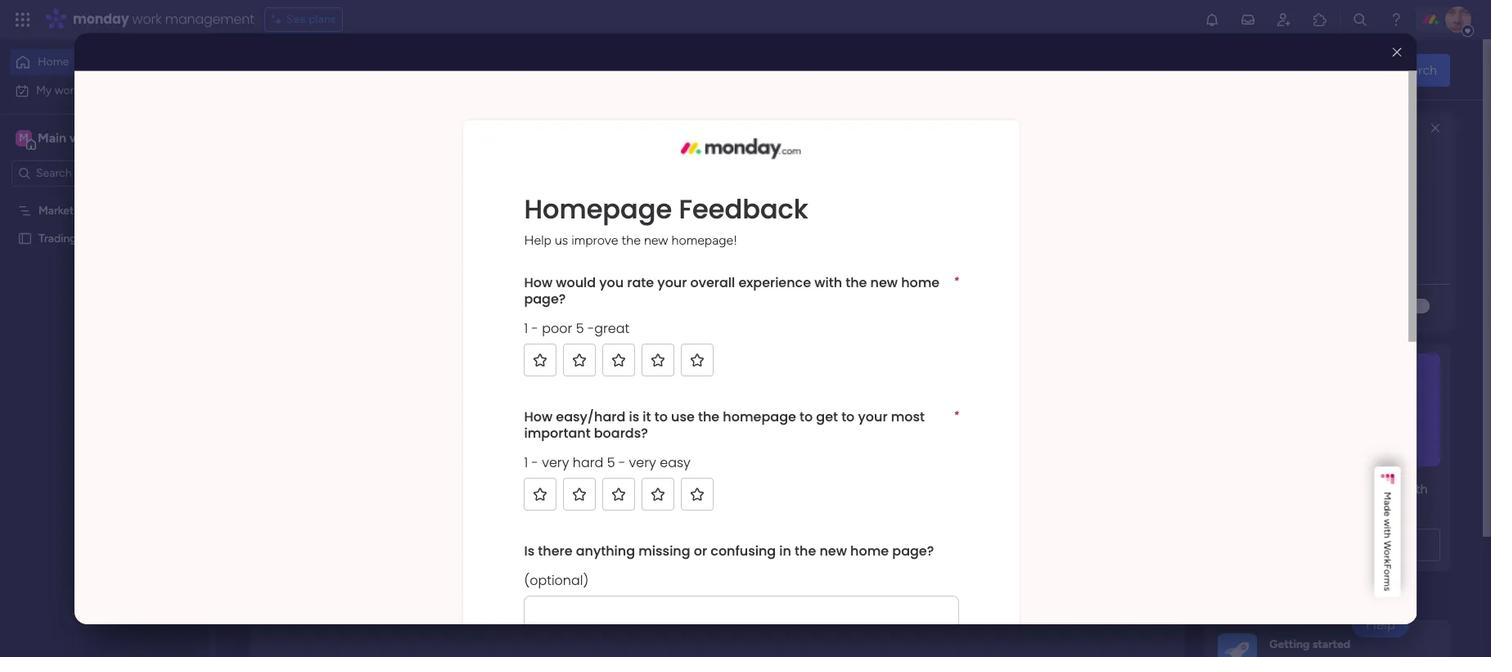 Task type: locate. For each thing, give the bounding box(es) containing it.
1 vertical spatial templates
[[1322, 537, 1381, 553]]

with
[[1403, 481, 1428, 497]]

marketing
[[38, 203, 90, 217]]

your down james!
[[341, 70, 367, 86]]

give
[[1237, 62, 1263, 77]]

templates inside button
[[1322, 537, 1381, 553]]

james!
[[327, 54, 364, 68]]

workflow
[[1282, 481, 1336, 497]]

templates
[[1289, 501, 1348, 516], [1322, 537, 1381, 553]]

1 horizontal spatial work
[[132, 10, 162, 29]]

option
[[0, 196, 209, 199]]

0 horizontal spatial work
[[55, 83, 80, 97]]

enable desktop notifications
[[1246, 194, 1407, 209]]

work inside button
[[55, 83, 80, 97]]

my work
[[36, 83, 80, 97]]

notifications image
[[1204, 11, 1221, 28]]

management
[[165, 10, 254, 29]]

list box
[[0, 193, 209, 473]]

templates right explore
[[1322, 537, 1381, 553]]

workspace
[[70, 130, 134, 145]]

workspaces
[[520, 70, 590, 86]]

help button
[[1353, 611, 1410, 638]]

my work button
[[10, 77, 176, 104]]

give feedback
[[1237, 62, 1317, 77]]

notifications
[[1335, 194, 1407, 209]]

search everything image
[[1353, 11, 1369, 28]]

getting
[[1270, 638, 1310, 651]]

main workspace
[[38, 130, 134, 145]]

help image
[[1389, 11, 1405, 28]]

evening,
[[281, 54, 324, 68]]

trading card game
[[38, 231, 137, 245]]

ready-
[[1215, 501, 1253, 516]]

templates down workflow
[[1289, 501, 1348, 516]]

your
[[341, 70, 367, 86], [1253, 481, 1279, 497]]

made
[[1253, 501, 1286, 516]]

1 vertical spatial work
[[55, 83, 80, 97]]

james peterson image
[[1446, 7, 1472, 33]]

1 vertical spatial your
[[1253, 481, 1279, 497]]

0 vertical spatial your
[[341, 70, 367, 86]]

monday
[[73, 10, 129, 29]]

0 vertical spatial work
[[132, 10, 162, 29]]

work right monday
[[132, 10, 162, 29]]

monday work management
[[73, 10, 254, 29]]

work
[[132, 10, 162, 29], [55, 83, 80, 97]]

work right my
[[55, 83, 80, 97]]

1 horizontal spatial your
[[1253, 481, 1279, 497]]

m
[[19, 131, 29, 145]]

boost your workflow in minutes with ready-made templates
[[1215, 481, 1428, 516]]

0 horizontal spatial your
[[341, 70, 367, 86]]

work for monday
[[132, 10, 162, 29]]

trading
[[38, 231, 77, 245]]

your up made
[[1253, 481, 1279, 497]]

0 vertical spatial templates
[[1289, 501, 1348, 516]]

see plans button
[[264, 7, 343, 32]]

quick search button
[[1333, 54, 1451, 86]]

my
[[36, 83, 52, 97]]

your inside boost your workflow in minutes with ready-made templates
[[1253, 481, 1279, 497]]

inbox image
[[1240, 11, 1257, 28]]

in
[[1339, 481, 1349, 497]]

home button
[[10, 49, 176, 75]]



Task type: vqa. For each thing, say whether or not it's contained in the screenshot.
"ready-"
yes



Task type: describe. For each thing, give the bounding box(es) containing it.
workspace selection element
[[16, 128, 137, 149]]

quick
[[1360, 62, 1394, 77]]

see
[[286, 12, 306, 26]]

explore
[[1275, 537, 1319, 553]]

your inside good evening, james! quickly access your recent boards, inbox and workspaces
[[341, 70, 367, 86]]

minutes
[[1353, 481, 1400, 497]]

list box containing marketing plan
[[0, 193, 209, 473]]

work for my
[[55, 83, 80, 97]]

plans
[[309, 12, 336, 26]]

quickly
[[250, 70, 294, 86]]

see plans
[[286, 12, 336, 26]]

desktop
[[1286, 194, 1332, 209]]

dapulse x slim image
[[1426, 119, 1446, 138]]

templates image image
[[1220, 354, 1436, 467]]

main
[[38, 130, 66, 145]]

Search in workspace field
[[34, 164, 137, 183]]

home
[[38, 55, 69, 69]]

getting started
[[1270, 638, 1351, 651]]

v2 bolt switch image
[[1346, 61, 1356, 79]]

apps image
[[1313, 11, 1329, 28]]

help
[[1367, 616, 1396, 633]]

explore templates button
[[1215, 529, 1441, 562]]

enable desktop notifications link
[[1246, 192, 1451, 211]]

enable
[[1246, 194, 1283, 209]]

boards,
[[412, 70, 456, 86]]

invite members image
[[1276, 11, 1293, 28]]

started
[[1313, 638, 1351, 651]]

game
[[107, 231, 137, 245]]

select product image
[[15, 11, 31, 28]]

workspace image
[[16, 129, 32, 147]]

boost
[[1215, 481, 1249, 497]]

inbox
[[459, 70, 492, 86]]

recent
[[371, 70, 409, 86]]

access
[[297, 70, 338, 86]]

good
[[250, 54, 278, 68]]

and
[[495, 70, 517, 86]]

search
[[1397, 62, 1438, 77]]

v2 user feedback image
[[1219, 61, 1231, 79]]

marketing plan
[[38, 203, 114, 217]]

plan
[[93, 203, 114, 217]]

good evening, james! quickly access your recent boards, inbox and workspaces
[[250, 54, 590, 86]]

card
[[79, 231, 104, 245]]

getting started element
[[1205, 621, 1451, 657]]

feedback
[[1266, 62, 1317, 77]]

templates inside boost your workflow in minutes with ready-made templates
[[1289, 501, 1348, 516]]

public board image
[[17, 230, 33, 246]]

explore templates
[[1275, 537, 1381, 553]]

quick search
[[1360, 62, 1438, 77]]



